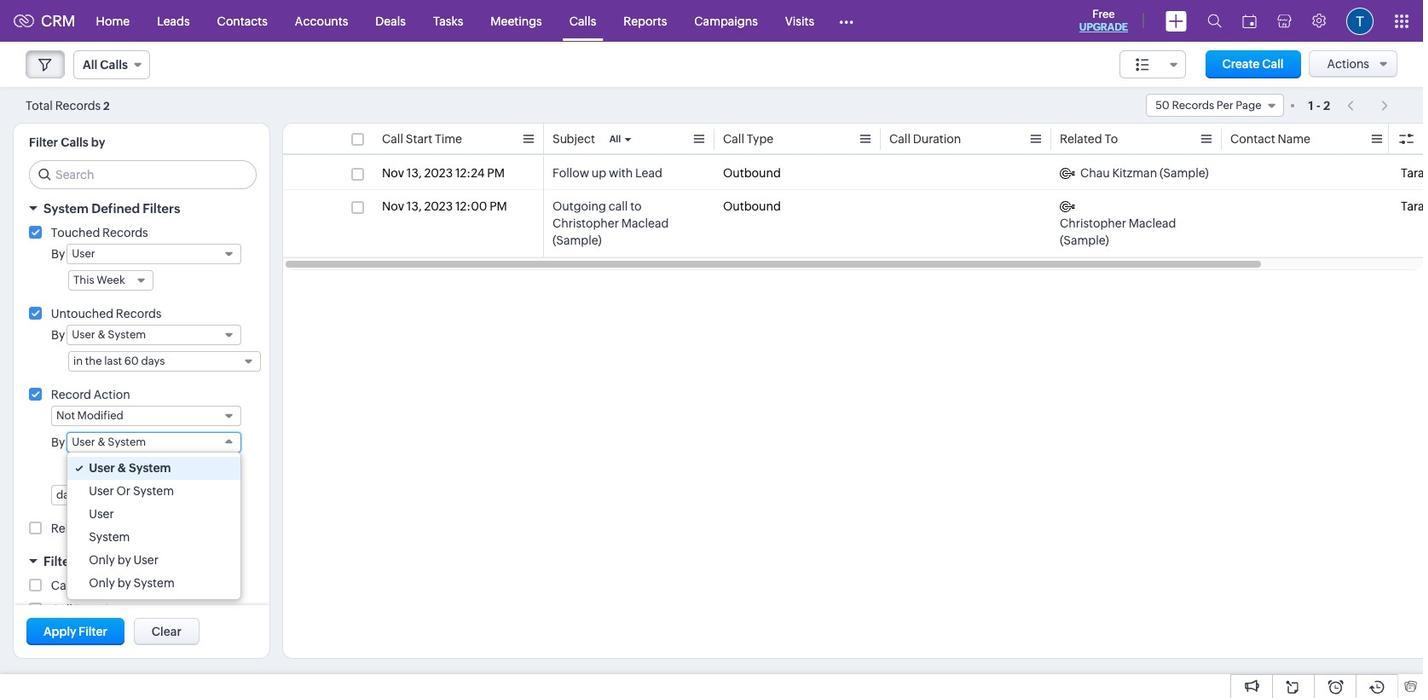 Task type: vqa. For each thing, say whether or not it's contained in the screenshot.
Documents
no



Task type: locate. For each thing, give the bounding box(es) containing it.
by inside dropdown button
[[77, 554, 93, 569]]

filter for filter by fields
[[43, 554, 75, 569]]

untouched records
[[51, 307, 162, 321]]

1 vertical spatial tara
[[1401, 200, 1423, 213]]

13, down start
[[407, 166, 422, 180]]

&
[[97, 436, 106, 449], [118, 461, 126, 475]]

home
[[96, 14, 130, 28]]

1 vertical spatial filter
[[43, 554, 75, 569]]

nov 13, 2023 12:24 pm
[[382, 166, 505, 180]]

call type
[[723, 132, 774, 146]]

filter by fields
[[43, 554, 132, 569]]

1 only from the top
[[89, 553, 115, 567]]

2 up filter calls by
[[103, 99, 110, 112]]

records right "untouched"
[[116, 307, 162, 321]]

maclead inside outgoing call to christopher maclead (sample)
[[621, 217, 669, 230]]

home link
[[82, 0, 143, 41]]

12:24
[[455, 166, 485, 180]]

defined
[[91, 201, 140, 216]]

2 outbound from the top
[[723, 200, 781, 213]]

1 vertical spatial 13,
[[407, 200, 422, 213]]

1 christopher from the left
[[553, 217, 619, 230]]

deals link
[[362, 0, 419, 41]]

0 vertical spatial action
[[93, 388, 130, 402]]

system defined filters
[[43, 201, 180, 216]]

0 horizontal spatial calls
[[61, 136, 88, 149]]

(sample)
[[1160, 166, 1209, 180], [553, 234, 602, 247], [1060, 234, 1109, 247]]

records up filter calls by
[[55, 98, 101, 112]]

user for user
[[89, 507, 114, 521]]

1 horizontal spatial call duration
[[889, 132, 961, 146]]

0 horizontal spatial &
[[97, 436, 106, 449]]

0 horizontal spatial (sample)
[[553, 234, 602, 247]]

contacts link
[[203, 0, 281, 41]]

system up touched
[[43, 201, 89, 216]]

(sample) down outgoing
[[553, 234, 602, 247]]

0 vertical spatial related
[[1060, 132, 1102, 146]]

outgoing call to christopher maclead (sample)
[[553, 200, 669, 247]]

related up filter by fields
[[51, 522, 93, 536]]

1 vertical spatial only
[[89, 576, 115, 590]]

chau
[[1080, 166, 1110, 180]]

action right the record
[[93, 388, 130, 402]]

1 horizontal spatial christopher
[[1060, 217, 1126, 230]]

outbound
[[723, 166, 781, 180], [723, 200, 781, 213]]

maclead down to on the left
[[621, 217, 669, 230]]

by down only by user
[[117, 576, 131, 590]]

2 for 1 - 2
[[1323, 98, 1330, 112]]

0 vertical spatial pm
[[487, 166, 505, 180]]

2 nov from the top
[[382, 200, 404, 213]]

call inside button
[[1262, 57, 1284, 71]]

user & system option
[[68, 457, 240, 480]]

calls link
[[556, 0, 610, 41]]

2023 left 12:24
[[424, 166, 453, 180]]

call
[[1262, 57, 1284, 71], [382, 132, 403, 146], [723, 132, 744, 146], [889, 132, 911, 146], [1401, 132, 1422, 146], [51, 579, 72, 593], [51, 603, 72, 617]]

2 inside total records 2
[[103, 99, 110, 112]]

1 - 2
[[1309, 98, 1330, 112]]

0 vertical spatial tara
[[1401, 166, 1423, 180]]

2 vertical spatial by
[[117, 576, 131, 590]]

1 horizontal spatial maclead
[[1129, 217, 1176, 230]]

0 vertical spatial by
[[91, 136, 105, 149]]

1 vertical spatial &
[[118, 461, 126, 475]]

user up related records action
[[89, 507, 114, 521]]

crm
[[41, 12, 76, 30]]

1 vertical spatial related
[[51, 522, 93, 536]]

christopher maclead (sample)
[[1060, 217, 1176, 247]]

nov down "nov 13, 2023 12:24 pm"
[[382, 200, 404, 213]]

pm
[[487, 166, 505, 180], [490, 200, 507, 213]]

filter down total
[[29, 136, 58, 149]]

0 vertical spatial 2023
[[424, 166, 453, 180]]

filter up call agenda
[[43, 554, 75, 569]]

calls down total records 2
[[61, 136, 88, 149]]

nov
[[382, 166, 404, 180], [382, 200, 404, 213]]

2 tara from the top
[[1401, 200, 1423, 213]]

& up the or
[[118, 461, 126, 475]]

only inside option
[[89, 553, 115, 567]]

user for user or system
[[89, 484, 114, 498]]

with
[[609, 166, 633, 180]]

filter by fields button
[[14, 547, 269, 576]]

2 vertical spatial filter
[[79, 625, 107, 639]]

outgoing
[[553, 200, 606, 213]]

user for user & system
[[89, 461, 115, 475]]

subject
[[553, 132, 595, 146]]

leads link
[[143, 0, 203, 41]]

0 horizontal spatial related
[[51, 522, 93, 536]]

2 only from the top
[[89, 576, 115, 590]]

0 horizontal spatial maclead
[[621, 217, 669, 230]]

total
[[26, 98, 53, 112]]

(sample) for chau kitzman (sample)
[[1160, 166, 1209, 180]]

0 vertical spatial nov
[[382, 166, 404, 180]]

1 vertical spatial pm
[[490, 200, 507, 213]]

& inside by user & system
[[97, 436, 106, 449]]

touched records
[[51, 226, 148, 240]]

1 outbound from the top
[[723, 166, 781, 180]]

(sample) down chau
[[1060, 234, 1109, 247]]

& up user & system at the left of page
[[97, 436, 106, 449]]

only up agenda
[[89, 553, 115, 567]]

system inside option
[[133, 576, 175, 590]]

only
[[89, 553, 115, 567], [89, 576, 115, 590]]

apply filter button
[[26, 618, 124, 646]]

system up user & system at the left of page
[[108, 436, 146, 449]]

system down user & system option
[[133, 484, 174, 498]]

1 2023 from the top
[[424, 166, 453, 180]]

christopher maclead (sample) link
[[1060, 198, 1213, 249]]

row group
[[283, 157, 1423, 258]]

1 vertical spatial calls
[[61, 136, 88, 149]]

by
[[91, 136, 105, 149], [117, 553, 131, 567], [117, 576, 131, 590]]

call duration
[[889, 132, 961, 146], [51, 603, 123, 617]]

untouched
[[51, 307, 113, 321]]

user inside by user & system
[[72, 436, 95, 449]]

pm right 12:00 on the top left of page
[[490, 200, 507, 213]]

campaigns link
[[681, 0, 772, 41]]

total records 2
[[26, 98, 110, 112]]

by up call agenda
[[77, 554, 93, 569]]

1
[[1309, 98, 1314, 112]]

clear
[[152, 625, 181, 639]]

user down the record action
[[72, 436, 95, 449]]

calls left reports
[[569, 14, 596, 28]]

pm right 12:24
[[487, 166, 505, 180]]

1 horizontal spatial &
[[118, 461, 126, 475]]

nov down the call start time at top left
[[382, 166, 404, 180]]

only inside option
[[89, 576, 115, 590]]

1 horizontal spatial action
[[144, 522, 180, 536]]

1 horizontal spatial calls
[[569, 14, 596, 28]]

user down by user & system
[[89, 461, 115, 475]]

filter for filter calls by
[[29, 136, 58, 149]]

2023 left 12:00 on the top left of page
[[424, 200, 453, 213]]

records
[[55, 98, 101, 112], [102, 226, 148, 240], [116, 307, 162, 321], [96, 522, 141, 536]]

1 horizontal spatial duration
[[913, 132, 961, 146]]

0 vertical spatial filter
[[29, 136, 58, 149]]

only by user
[[89, 553, 159, 567]]

record
[[51, 388, 91, 402]]

2023
[[424, 166, 453, 180], [424, 200, 453, 213]]

filter right 'apply'
[[79, 625, 107, 639]]

only down fields
[[89, 576, 115, 590]]

action up only by user option
[[144, 522, 180, 536]]

by
[[51, 247, 65, 261], [51, 328, 65, 342], [51, 436, 65, 449], [77, 554, 93, 569]]

only by system option
[[68, 572, 240, 595]]

2 right -
[[1323, 98, 1330, 112]]

1 maclead from the left
[[621, 217, 669, 230]]

related left to
[[1060, 132, 1102, 146]]

2 13, from the top
[[407, 200, 422, 213]]

record action
[[51, 388, 130, 402]]

start
[[406, 132, 432, 146]]

calls
[[569, 14, 596, 28], [61, 136, 88, 149]]

1 horizontal spatial 2
[[1323, 98, 1330, 112]]

create call button
[[1205, 50, 1301, 78]]

1 vertical spatial call duration
[[51, 603, 123, 617]]

system up user or system option
[[129, 461, 171, 475]]

None text field
[[159, 460, 189, 478]]

christopher down outgoing
[[553, 217, 619, 230]]

1 horizontal spatial related
[[1060, 132, 1102, 146]]

13,
[[407, 166, 422, 180], [407, 200, 422, 213]]

Search text field
[[30, 161, 256, 188]]

1 vertical spatial nov
[[382, 200, 404, 213]]

12:00
[[455, 200, 487, 213]]

2 2023 from the top
[[424, 200, 453, 213]]

christopher inside christopher maclead (sample)
[[1060, 217, 1126, 230]]

system down only by user option
[[133, 576, 175, 590]]

records down defined
[[102, 226, 148, 240]]

visits link
[[772, 0, 828, 41]]

kitzman
[[1112, 166, 1157, 180]]

2 horizontal spatial (sample)
[[1160, 166, 1209, 180]]

by up only by system
[[117, 553, 131, 567]]

christopher down chau
[[1060, 217, 1126, 230]]

related
[[1060, 132, 1102, 146], [51, 522, 93, 536]]

0 vertical spatial &
[[97, 436, 106, 449]]

list box
[[68, 453, 240, 599]]

system inside "dropdown button"
[[43, 201, 89, 216]]

1 vertical spatial action
[[144, 522, 180, 536]]

(sample) right kitzman
[[1160, 166, 1209, 180]]

0 horizontal spatial duration
[[75, 603, 123, 617]]

to
[[630, 200, 642, 213]]

tara
[[1401, 166, 1423, 180], [1401, 200, 1423, 213]]

2 for total records 2
[[103, 99, 110, 112]]

by for system
[[117, 576, 131, 590]]

user or system option
[[68, 480, 240, 503]]

13, down "nov 13, 2023 12:24 pm"
[[407, 200, 422, 213]]

only by user option
[[68, 549, 240, 572]]

only for only by system
[[89, 576, 115, 590]]

1 vertical spatial outbound
[[723, 200, 781, 213]]

actions
[[1327, 57, 1370, 71]]

reports link
[[610, 0, 681, 41]]

maclead down chau kitzman (sample)
[[1129, 217, 1176, 230]]

user left the or
[[89, 484, 114, 498]]

tara for christopher maclead (sample)
[[1401, 200, 1423, 213]]

2
[[1323, 98, 1330, 112], [103, 99, 110, 112]]

0 vertical spatial 13,
[[407, 166, 422, 180]]

by down total records 2
[[91, 136, 105, 149]]

list box containing user & system
[[68, 453, 240, 599]]

0 vertical spatial call duration
[[889, 132, 961, 146]]

records up only by user
[[96, 522, 141, 536]]

1 nov from the top
[[382, 166, 404, 180]]

1 vertical spatial 2023
[[424, 200, 453, 213]]

(sample) inside christopher maclead (sample)
[[1060, 234, 1109, 247]]

2 christopher from the left
[[1060, 217, 1126, 230]]

chau kitzman (sample)
[[1080, 166, 1209, 180]]

0 vertical spatial only
[[89, 553, 115, 567]]

0 vertical spatial duration
[[913, 132, 961, 146]]

tara for chau kitzman (sample)
[[1401, 166, 1423, 180]]

filter inside dropdown button
[[43, 554, 75, 569]]

contacts
[[217, 14, 268, 28]]

by inside option
[[117, 576, 131, 590]]

0 horizontal spatial call duration
[[51, 603, 123, 617]]

1 vertical spatial by
[[117, 553, 131, 567]]

1 horizontal spatial (sample)
[[1060, 234, 1109, 247]]

1 vertical spatial duration
[[75, 603, 123, 617]]

lead
[[635, 166, 663, 180]]

0 horizontal spatial 2
[[103, 99, 110, 112]]

2 maclead from the left
[[1129, 217, 1176, 230]]

upgrade
[[1079, 21, 1128, 33]]

0 vertical spatial outbound
[[723, 166, 781, 180]]

by for user
[[117, 553, 131, 567]]

duration
[[913, 132, 961, 146], [75, 603, 123, 617]]

0 horizontal spatial christopher
[[553, 217, 619, 230]]

user option
[[68, 503, 240, 526]]

by inside option
[[117, 553, 131, 567]]

navigation
[[1339, 93, 1398, 118]]

1 13, from the top
[[407, 166, 422, 180]]

1 tara from the top
[[1401, 166, 1423, 180]]



Task type: describe. For each thing, give the bounding box(es) containing it.
(sample) inside outgoing call to christopher maclead (sample)
[[553, 234, 602, 247]]

related records action
[[51, 522, 180, 536]]

User & System field
[[67, 432, 241, 453]]

nov for nov 13, 2023 12:24 pm
[[382, 166, 404, 180]]

visits
[[785, 14, 814, 28]]

christopher inside outgoing call to christopher maclead (sample)
[[553, 217, 619, 230]]

tasks link
[[419, 0, 477, 41]]

apply filter
[[43, 625, 107, 639]]

2023 for 12:00
[[424, 200, 453, 213]]

chau kitzman (sample) link
[[1060, 165, 1209, 182]]

0 vertical spatial calls
[[569, 14, 596, 28]]

nov for nov 13, 2023 12:00 pm
[[382, 200, 404, 213]]

to
[[1105, 132, 1118, 146]]

filter inside button
[[79, 625, 107, 639]]

up
[[592, 166, 606, 180]]

follow
[[553, 166, 589, 180]]

outgoing call to christopher maclead (sample) link
[[553, 198, 706, 249]]

0 horizontal spatial action
[[93, 388, 130, 402]]

contact
[[1231, 132, 1275, 146]]

type
[[747, 132, 774, 146]]

pm for nov 13, 2023 12:24 pm
[[487, 166, 505, 180]]

system defined filters button
[[14, 194, 269, 223]]

agenda
[[75, 579, 118, 593]]

records for untouched
[[116, 307, 162, 321]]

related for related records action
[[51, 522, 93, 536]]

related to
[[1060, 132, 1118, 146]]

create call
[[1223, 57, 1284, 71]]

accounts
[[295, 14, 348, 28]]

maclead inside christopher maclead (sample)
[[1129, 217, 1176, 230]]

records for touched
[[102, 226, 148, 240]]

reports
[[624, 14, 667, 28]]

call agenda
[[51, 579, 118, 593]]

system up fields
[[89, 530, 130, 544]]

or
[[116, 484, 131, 498]]

filter calls by
[[29, 136, 105, 149]]

records for related
[[96, 522, 141, 536]]

create
[[1223, 57, 1260, 71]]

deals
[[376, 14, 406, 28]]

user & system
[[89, 461, 171, 475]]

system option
[[68, 526, 240, 549]]

free
[[1093, 8, 1115, 20]]

campaigns
[[694, 14, 758, 28]]

-
[[1316, 98, 1321, 112]]

fields
[[96, 554, 132, 569]]

call
[[609, 200, 628, 213]]

touched
[[51, 226, 100, 240]]

accounts link
[[281, 0, 362, 41]]

row group containing nov 13, 2023 12:24 pm
[[283, 157, 1423, 258]]

2023 for 12:24
[[424, 166, 453, 180]]

user or system
[[89, 484, 174, 498]]

user down system option
[[133, 553, 159, 567]]

only for only by user
[[89, 553, 115, 567]]

leads
[[157, 14, 190, 28]]

outbound for follow up with lead
[[723, 166, 781, 180]]

tasks
[[433, 14, 463, 28]]

all
[[609, 134, 621, 144]]

filters
[[143, 201, 180, 216]]

pm for nov 13, 2023 12:00 pm
[[490, 200, 507, 213]]

by down the record
[[51, 436, 65, 449]]

follow up with lead
[[553, 166, 663, 180]]

crm link
[[14, 12, 76, 30]]

by down "untouched"
[[51, 328, 65, 342]]

(sample) for christopher maclead (sample)
[[1060, 234, 1109, 247]]

contact name
[[1231, 132, 1311, 146]]

meetings
[[491, 14, 542, 28]]

by user & system
[[51, 436, 146, 449]]

& inside user & system option
[[118, 461, 126, 475]]

records for total
[[55, 98, 101, 112]]

nov 13, 2023 12:00 pm
[[382, 200, 507, 213]]

time
[[435, 132, 462, 146]]

apply
[[43, 625, 76, 639]]

free upgrade
[[1079, 8, 1128, 33]]

call start time
[[382, 132, 462, 146]]

13, for nov 13, 2023 12:00 pm
[[407, 200, 422, 213]]

meetings link
[[477, 0, 556, 41]]

follow up with lead link
[[553, 165, 663, 182]]

13, for nov 13, 2023 12:24 pm
[[407, 166, 422, 180]]

only by system
[[89, 576, 175, 590]]

outbound for outgoing call to christopher maclead (sample)
[[723, 200, 781, 213]]

call 
[[1401, 132, 1423, 146]]

related for related to
[[1060, 132, 1102, 146]]

name
[[1278, 132, 1311, 146]]

by down touched
[[51, 247, 65, 261]]

system inside by user & system
[[108, 436, 146, 449]]



